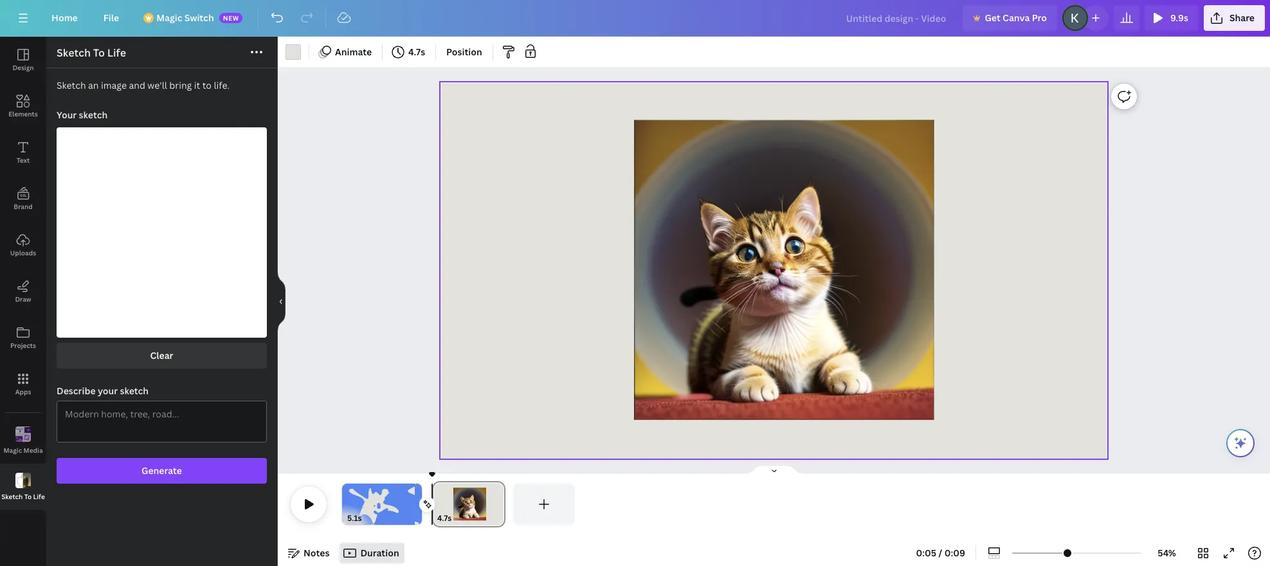 Task type: describe. For each thing, give the bounding box(es) containing it.
uploads
[[10, 248, 36, 257]]

projects button
[[0, 315, 46, 361]]

5.1s button
[[348, 512, 362, 525]]

draw
[[15, 295, 31, 304]]

0:05 / 0:09
[[917, 547, 966, 559]]

new
[[223, 14, 239, 23]]

elements
[[9, 109, 38, 118]]

duration button
[[340, 543, 405, 564]]

trimming, start edge slider for 2nd the trimming, end edge slider from right
[[342, 484, 351, 525]]

0 horizontal spatial 4.7s button
[[388, 42, 431, 62]]

sketch to life inside 'button'
[[1, 492, 45, 501]]

file button
[[93, 5, 129, 31]]

Design title text field
[[837, 5, 958, 31]]

to inside 'button'
[[24, 492, 32, 501]]

canva
[[1003, 12, 1031, 24]]

animate button
[[315, 42, 377, 62]]

position button
[[442, 42, 488, 62]]

1 horizontal spatial sketch to life
[[57, 46, 126, 60]]

get canva pro button
[[964, 5, 1058, 31]]

get canva pro
[[985, 12, 1048, 24]]

1 horizontal spatial life
[[107, 46, 126, 60]]

home
[[51, 12, 78, 24]]

media
[[24, 446, 43, 455]]

side panel tab list
[[0, 37, 46, 510]]

file
[[103, 12, 119, 24]]

0:09
[[945, 547, 966, 559]]

magic for magic switch
[[156, 12, 182, 24]]

magic media
[[4, 446, 43, 455]]

#e4e2dd image
[[286, 44, 301, 60]]

share
[[1230, 12, 1256, 24]]

1 horizontal spatial sketch
[[57, 46, 91, 60]]

share button
[[1205, 5, 1266, 31]]

sketch to life element
[[46, 68, 277, 566]]

design
[[13, 63, 34, 72]]

9.9s
[[1171, 12, 1189, 24]]

magic for magic media
[[4, 446, 22, 455]]

main menu bar
[[0, 0, 1271, 37]]

1 horizontal spatial 4.7s
[[438, 513, 452, 524]]

animate
[[335, 46, 372, 58]]

/
[[939, 547, 943, 559]]

brand
[[14, 202, 33, 211]]

Page title text field
[[458, 512, 463, 525]]

elements button
[[0, 83, 46, 129]]

notes
[[304, 547, 330, 559]]

canva assistant image
[[1234, 436, 1249, 451]]



Task type: locate. For each thing, give the bounding box(es) containing it.
4.7s left position
[[409, 46, 425, 58]]

text button
[[0, 129, 46, 176]]

0 vertical spatial to
[[93, 46, 105, 60]]

9.9s button
[[1146, 5, 1199, 31]]

0 vertical spatial life
[[107, 46, 126, 60]]

hide pages image
[[744, 465, 805, 475]]

0 horizontal spatial to
[[24, 492, 32, 501]]

hide image
[[277, 271, 286, 332]]

projects
[[10, 341, 36, 350]]

0 horizontal spatial trimming, end edge slider
[[413, 484, 422, 525]]

apps button
[[0, 361, 46, 407]]

0 vertical spatial 4.7s button
[[388, 42, 431, 62]]

2 trimming, start edge slider from the left
[[432, 484, 444, 525]]

brand button
[[0, 176, 46, 222]]

life down media
[[33, 492, 45, 501]]

home link
[[41, 5, 88, 31]]

1 vertical spatial 4.7s button
[[438, 512, 452, 525]]

duration
[[361, 547, 399, 559]]

0 horizontal spatial 4.7s
[[409, 46, 425, 58]]

apps
[[15, 387, 31, 396]]

4.7s button left page title text field
[[438, 512, 452, 525]]

trimming, end edge slider
[[413, 484, 422, 525], [494, 484, 506, 525]]

trimming, start edge slider for second the trimming, end edge slider from left
[[432, 484, 444, 525]]

to
[[93, 46, 105, 60], [24, 492, 32, 501]]

life down file dropdown button
[[107, 46, 126, 60]]

1 vertical spatial sketch
[[1, 492, 23, 501]]

0 horizontal spatial life
[[33, 492, 45, 501]]

magic inside magic media button
[[4, 446, 22, 455]]

0 vertical spatial sketch to life
[[57, 46, 126, 60]]

sketch
[[57, 46, 91, 60], [1, 492, 23, 501]]

trimming, end edge slider left page title text field
[[413, 484, 422, 525]]

1 vertical spatial life
[[33, 492, 45, 501]]

sketch inside 'button'
[[1, 492, 23, 501]]

0 vertical spatial 4.7s
[[409, 46, 425, 58]]

trimming, start edge slider left page title text field
[[432, 484, 444, 525]]

0 horizontal spatial sketch
[[1, 492, 23, 501]]

sketch to life
[[57, 46, 126, 60], [1, 492, 45, 501]]

sketch to life button
[[0, 464, 46, 510]]

sketch down home link
[[57, 46, 91, 60]]

draw button
[[0, 268, 46, 315]]

0 horizontal spatial magic
[[4, 446, 22, 455]]

sketch down magic media
[[1, 492, 23, 501]]

design button
[[0, 37, 46, 83]]

magic inside main menu bar
[[156, 12, 182, 24]]

life inside 'button'
[[33, 492, 45, 501]]

1 trimming, start edge slider from the left
[[342, 484, 351, 525]]

4.7s left page title text field
[[438, 513, 452, 524]]

get
[[985, 12, 1001, 24]]

1 vertical spatial magic
[[4, 446, 22, 455]]

position
[[447, 46, 483, 58]]

magic switch
[[156, 12, 214, 24]]

1 vertical spatial sketch to life
[[1, 492, 45, 501]]

0 vertical spatial magic
[[156, 12, 182, 24]]

0:05
[[917, 547, 937, 559]]

uploads button
[[0, 222, 46, 268]]

1 horizontal spatial 4.7s button
[[438, 512, 452, 525]]

to down magic media
[[24, 492, 32, 501]]

2 trimming, end edge slider from the left
[[494, 484, 506, 525]]

life
[[107, 46, 126, 60], [33, 492, 45, 501]]

4.7s button left position popup button
[[388, 42, 431, 62]]

5.1s
[[348, 513, 362, 524]]

pro
[[1033, 12, 1048, 24]]

1 vertical spatial 4.7s
[[438, 513, 452, 524]]

1 horizontal spatial to
[[93, 46, 105, 60]]

magic left switch on the top of the page
[[156, 12, 182, 24]]

1 trimming, end edge slider from the left
[[413, 484, 422, 525]]

1 vertical spatial to
[[24, 492, 32, 501]]

54%
[[1159, 547, 1177, 559]]

0 horizontal spatial trimming, start edge slider
[[342, 484, 351, 525]]

text
[[17, 156, 30, 165]]

54% button
[[1147, 543, 1189, 564]]

magic media button
[[0, 418, 46, 464]]

0 horizontal spatial sketch to life
[[1, 492, 45, 501]]

magic left media
[[4, 446, 22, 455]]

magic
[[156, 12, 182, 24], [4, 446, 22, 455]]

1 horizontal spatial trimming, end edge slider
[[494, 484, 506, 525]]

to down file dropdown button
[[93, 46, 105, 60]]

4.7s button
[[388, 42, 431, 62], [438, 512, 452, 525]]

4.7s
[[409, 46, 425, 58], [438, 513, 452, 524]]

sketch to life down file dropdown button
[[57, 46, 126, 60]]

trimming, start edge slider up duration button
[[342, 484, 351, 525]]

trimming, start edge slider
[[342, 484, 351, 525], [432, 484, 444, 525]]

0 vertical spatial sketch
[[57, 46, 91, 60]]

sketch to life down magic media
[[1, 492, 45, 501]]

trimming, end edge slider right page title text field
[[494, 484, 506, 525]]

switch
[[185, 12, 214, 24]]

notes button
[[283, 543, 335, 564]]

1 horizontal spatial magic
[[156, 12, 182, 24]]

1 horizontal spatial trimming, start edge slider
[[432, 484, 444, 525]]



Task type: vqa. For each thing, say whether or not it's contained in the screenshot.
Trimming, end edge slider
yes



